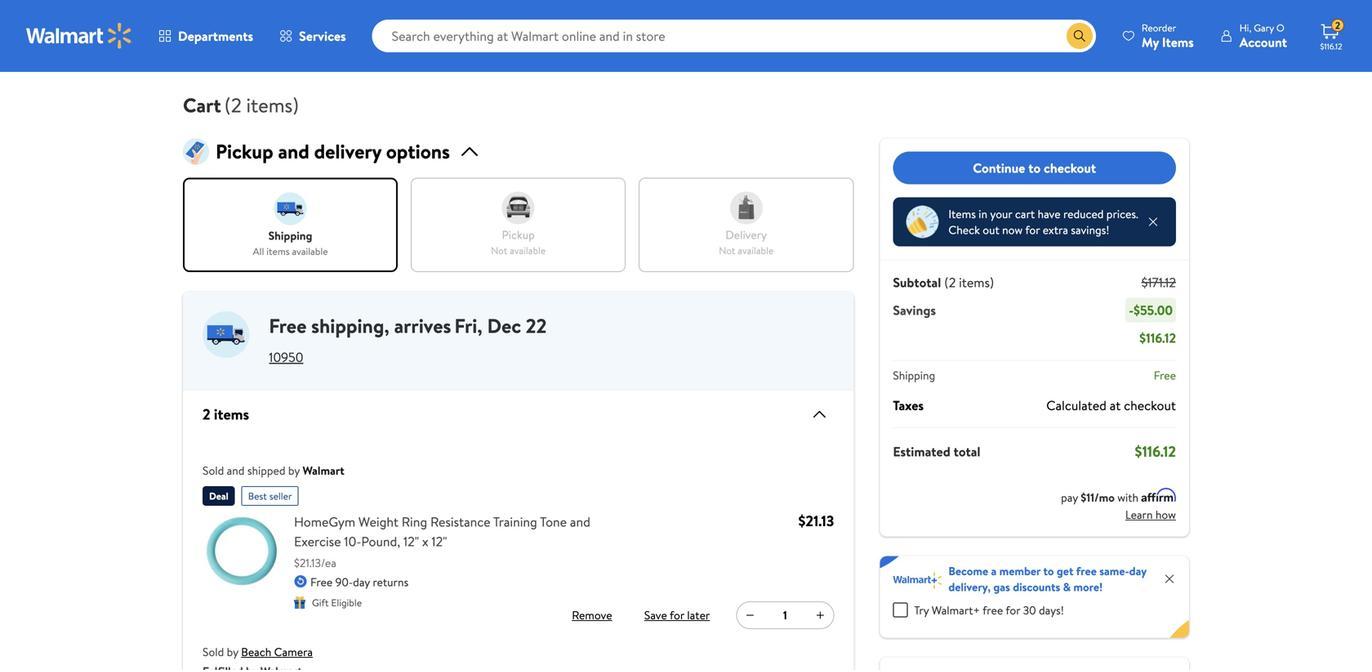 Task type: locate. For each thing, give the bounding box(es) containing it.
become a member to get free same-day delivery, gas discounts & more!
[[949, 563, 1147, 595]]

,
[[384, 312, 390, 339]]

delivery inside delivery not available
[[726, 227, 767, 243]]

for inside items in your cart have reduced prices. check out now for extra savings!
[[1026, 222, 1041, 238]]

free for free
[[1155, 367, 1177, 383]]

and right "tone"
[[570, 513, 591, 531]]

0 vertical spatial shipping
[[269, 228, 313, 244]]

0 vertical spatial items
[[267, 244, 290, 258]]

1 horizontal spatial free
[[1077, 563, 1097, 579]]

hi, gary o account
[[1240, 21, 1288, 51]]

and inside homegym weight ring resistance training tone and exercise 10-pound, 12" x 12" $21.13/ea
[[570, 513, 591, 531]]

10950
[[269, 348, 304, 366]]

fulfillment logo image
[[203, 311, 249, 358]]

0 horizontal spatial available
[[292, 244, 328, 258]]

available down pickup
[[510, 244, 546, 257]]

1 vertical spatial 2
[[203, 404, 211, 424]]

for inside button
[[670, 607, 685, 623]]

1 vertical spatial delivery
[[726, 227, 767, 243]]

homegym
[[294, 513, 356, 531]]

2 horizontal spatial free
[[1155, 367, 1177, 383]]

12" right x
[[432, 532, 447, 550]]

0 vertical spatial 2
[[1336, 19, 1341, 32]]

services
[[299, 27, 346, 45]]

$171.12
[[1142, 273, 1177, 291]]

have
[[1038, 206, 1061, 222]]

free up the 10950 button
[[269, 312, 307, 339]]

remove
[[572, 607, 613, 623]]

0 vertical spatial free
[[269, 312, 307, 339]]

and up the deal
[[227, 462, 245, 478]]

and
[[278, 138, 310, 165], [227, 462, 245, 478], [570, 513, 591, 531]]

by right shipped
[[288, 462, 300, 478]]

get
[[1057, 563, 1074, 579]]

cart_gic_illustration image
[[183, 139, 209, 165]]

1 horizontal spatial items)
[[960, 273, 995, 291]]

free inside the become a member to get free same-day delivery, gas discounts & more!
[[1077, 563, 1097, 579]]

shipped
[[247, 462, 286, 478]]

delivery left options at left
[[314, 138, 382, 165]]

pickup
[[502, 227, 535, 243]]

1 vertical spatial items
[[949, 206, 977, 222]]

items right my
[[1163, 33, 1195, 51]]

(2 right cart
[[225, 92, 242, 119]]

walmart plus image
[[894, 572, 943, 589]]

0 horizontal spatial and
[[227, 462, 245, 478]]

available inside pickup not available
[[510, 244, 546, 257]]

1 vertical spatial and
[[227, 462, 245, 478]]

available down 'intent image for shipping'
[[292, 244, 328, 258]]

1 horizontal spatial to
[[1044, 563, 1055, 579]]

shipping inside the shipping all items available
[[269, 228, 313, 244]]

total
[[954, 443, 981, 461]]

1 horizontal spatial delivery
[[726, 227, 767, 243]]

1 horizontal spatial items
[[267, 244, 290, 258]]

1 vertical spatial free
[[1155, 367, 1177, 383]]

free for free 90-day returns
[[311, 574, 333, 590]]

1 horizontal spatial by
[[288, 462, 300, 478]]

1 vertical spatial sold
[[203, 644, 224, 660]]

not inside delivery not available
[[719, 244, 736, 257]]

0 vertical spatial delivery
[[314, 138, 382, 165]]

$116.12 up 'affirm' icon
[[1136, 441, 1177, 462]]

sold for sold and shipped by walmart
[[203, 462, 224, 478]]

1 vertical spatial items)
[[960, 273, 995, 291]]

1 horizontal spatial for
[[1006, 602, 1021, 618]]

and for sold
[[227, 462, 245, 478]]

0 horizontal spatial delivery
[[314, 138, 382, 165]]

(2 right the subtotal
[[945, 273, 956, 291]]

free
[[1077, 563, 1097, 579], [983, 602, 1004, 618]]

90-
[[336, 574, 353, 590]]

1 horizontal spatial 12"
[[432, 532, 447, 550]]

out
[[983, 222, 1000, 238]]

decrease quantity homegym weight ring resistance training tone and exercise 10-pound, 12" x 12", current quantity 1 image
[[744, 609, 757, 622]]

items up shipped
[[214, 404, 249, 424]]

0 horizontal spatial 2
[[203, 404, 211, 424]]

1 vertical spatial shipping
[[311, 312, 384, 339]]

0 horizontal spatial items)
[[246, 92, 299, 119]]

checkout right at
[[1125, 396, 1177, 414]]

banner
[[880, 556, 1190, 638]]

items
[[1163, 33, 1195, 51], [949, 206, 977, 222]]

$116.12 down $55.00
[[1140, 329, 1177, 347]]

0 horizontal spatial to
[[1029, 159, 1041, 177]]

gifteligibleicon image
[[294, 596, 306, 609]]

gary
[[1255, 21, 1275, 35]]

0 vertical spatial to
[[1029, 159, 1041, 177]]

0 vertical spatial checkout
[[1044, 159, 1097, 177]]

pickup and delivery options
[[216, 138, 450, 165]]

1
[[784, 607, 788, 623]]

to right continue
[[1029, 159, 1041, 177]]

12"
[[404, 532, 419, 550], [432, 532, 447, 550]]

2 vertical spatial and
[[570, 513, 591, 531]]

for
[[1026, 222, 1041, 238], [1006, 602, 1021, 618], [670, 607, 685, 623]]

0 vertical spatial free
[[1077, 563, 1097, 579]]

eligible
[[331, 596, 362, 610]]

continue
[[974, 159, 1026, 177]]

close nudge image
[[1147, 215, 1161, 228]]

checkout
[[1044, 159, 1097, 177], [1125, 396, 1177, 414]]

1 horizontal spatial checkout
[[1125, 396, 1177, 414]]

1 vertical spatial checkout
[[1125, 396, 1177, 414]]

1 horizontal spatial not
[[719, 244, 736, 257]]

pickup
[[216, 138, 274, 165]]

sold up the deal
[[203, 462, 224, 478]]

not for pickup
[[491, 244, 508, 257]]

delivery down intent image for delivery at the right top of the page
[[726, 227, 767, 243]]

sold left beach
[[203, 644, 224, 660]]

homegym weight ring resistance training tone and exercise 10-pound, 12" x 12" $21.13/ea
[[294, 513, 591, 571]]

0 vertical spatial by
[[288, 462, 300, 478]]

2 horizontal spatial for
[[1026, 222, 1041, 238]]

items) up the pickup
[[246, 92, 299, 119]]

0 vertical spatial items)
[[246, 92, 299, 119]]

2 not from the left
[[719, 244, 736, 257]]

free right get
[[1077, 563, 1097, 579]]

items) for subtotal (2 items)
[[960, 273, 995, 291]]

sold
[[203, 462, 224, 478], [203, 644, 224, 660]]

22
[[526, 312, 547, 339]]

checkout up reduced
[[1044, 159, 1097, 177]]

o
[[1277, 21, 1285, 35]]

2 vertical spatial free
[[311, 574, 333, 590]]

increase quantity homegym weight ring resistance training tone and exercise 10-pound, 12" x 12", current quantity 1 image
[[814, 609, 827, 622]]

day
[[1130, 563, 1147, 579], [353, 574, 370, 590]]

pay $11/mo with
[[1062, 490, 1142, 505]]

extra
[[1043, 222, 1069, 238]]

0 horizontal spatial checkout
[[1044, 159, 1097, 177]]

fri,
[[455, 312, 483, 339]]

$116.12 right account
[[1321, 41, 1343, 52]]

0 horizontal spatial free
[[269, 312, 307, 339]]

not
[[491, 244, 508, 257], [719, 244, 736, 257]]

days!
[[1040, 602, 1065, 618]]

for right save
[[670, 607, 685, 623]]

shipping down 'intent image for shipping'
[[269, 228, 313, 244]]

available for delivery
[[738, 244, 774, 257]]

(2
[[225, 92, 242, 119], [945, 273, 956, 291]]

1 12" from the left
[[404, 532, 419, 550]]

camera
[[274, 644, 313, 660]]

0 vertical spatial items
[[1163, 33, 1195, 51]]

1 horizontal spatial available
[[510, 244, 546, 257]]

2 horizontal spatial and
[[570, 513, 591, 531]]

for left 30
[[1006, 602, 1021, 618]]

hi,
[[1240, 21, 1252, 35]]

beach camera link
[[241, 644, 313, 660]]

intent image for delivery image
[[730, 192, 763, 224]]

reorder my items
[[1142, 21, 1195, 51]]

1 horizontal spatial 2
[[1336, 19, 1341, 32]]

not down intent image for delivery at the right top of the page
[[719, 244, 736, 257]]

(2 for cart
[[225, 92, 242, 119]]

weight
[[359, 513, 399, 531]]

0 vertical spatial and
[[278, 138, 310, 165]]

by
[[288, 462, 300, 478], [227, 644, 239, 660]]

not inside pickup not available
[[491, 244, 508, 257]]

for right "now"
[[1026, 222, 1041, 238]]

2 for 2
[[1336, 19, 1341, 32]]

exercise
[[294, 532, 341, 550]]

a
[[992, 563, 997, 579]]

shipping left arrives
[[311, 312, 384, 339]]

available
[[510, 244, 546, 257], [738, 244, 774, 257], [292, 244, 328, 258]]

shipping
[[269, 228, 313, 244], [311, 312, 384, 339]]

0 horizontal spatial for
[[670, 607, 685, 623]]

free down $21.13/ea
[[311, 574, 333, 590]]

1 vertical spatial $116.12
[[1140, 329, 1177, 347]]

available down intent image for delivery at the right top of the page
[[738, 244, 774, 257]]

1 sold from the top
[[203, 462, 224, 478]]

day left close walmart plus section icon
[[1130, 563, 1147, 579]]

1 vertical spatial to
[[1044, 563, 1055, 579]]

2 sold from the top
[[203, 644, 224, 660]]

estimated total
[[894, 443, 981, 461]]

0 horizontal spatial (2
[[225, 92, 242, 119]]

0 horizontal spatial 12"
[[404, 532, 419, 550]]

at
[[1110, 396, 1122, 414]]

items inside the shipping all items available
[[267, 244, 290, 258]]

affirm image
[[1142, 488, 1177, 502]]

cart
[[1016, 206, 1036, 222]]

try walmart+ free for 30 days!
[[915, 602, 1065, 618]]

walmart image
[[26, 23, 132, 49]]

1 horizontal spatial (2
[[945, 273, 956, 291]]

learn
[[1126, 507, 1154, 523]]

services button
[[266, 16, 359, 56]]

free inside free shipping, arrives fri, dec 22 10950 'element'
[[269, 312, 307, 339]]

1 vertical spatial (2
[[945, 273, 956, 291]]

list
[[183, 178, 854, 272]]

items right all
[[267, 244, 290, 258]]

day inside the become a member to get free same-day delivery, gas discounts & more!
[[1130, 563, 1147, 579]]

2 12" from the left
[[432, 532, 447, 550]]

items left "in"
[[949, 206, 977, 222]]

my
[[1142, 33, 1160, 51]]

list containing pickup
[[183, 178, 854, 272]]

free up calculated at checkout
[[1155, 367, 1177, 383]]

2
[[1336, 19, 1341, 32], [203, 404, 211, 424]]

and for pickup
[[278, 138, 310, 165]]

available inside delivery not available
[[738, 244, 774, 257]]

0 vertical spatial (2
[[225, 92, 242, 119]]

items) down the check
[[960, 273, 995, 291]]

-$55.00
[[1129, 301, 1174, 319]]

by left beach
[[227, 644, 239, 660]]

resistance
[[431, 513, 491, 531]]

0 vertical spatial $116.12
[[1321, 41, 1343, 52]]

day up eligible
[[353, 574, 370, 590]]

1 vertical spatial free
[[983, 602, 1004, 618]]

free
[[269, 312, 307, 339], [1155, 367, 1177, 383], [311, 574, 333, 590]]

12" left x
[[404, 532, 419, 550]]

0 horizontal spatial items
[[949, 206, 977, 222]]

1 horizontal spatial items
[[1163, 33, 1195, 51]]

1 horizontal spatial free
[[311, 574, 333, 590]]

0 horizontal spatial not
[[491, 244, 508, 257]]

not for delivery
[[719, 244, 736, 257]]

0 horizontal spatial items
[[214, 404, 249, 424]]

1 vertical spatial by
[[227, 644, 239, 660]]

1 horizontal spatial and
[[278, 138, 310, 165]]

sold by beach camera
[[203, 644, 313, 660]]

become
[[949, 563, 989, 579]]

intent image for shipping image
[[274, 192, 307, 225]]

checkout inside button
[[1044, 159, 1097, 177]]

calculated
[[1047, 396, 1107, 414]]

and right the pickup
[[278, 138, 310, 165]]

$116.12
[[1321, 41, 1343, 52], [1140, 329, 1177, 347], [1136, 441, 1177, 462]]

2 horizontal spatial available
[[738, 244, 774, 257]]

1 horizontal spatial day
[[1130, 563, 1147, 579]]

not down pickup
[[491, 244, 508, 257]]

all
[[253, 244, 264, 258]]

to left get
[[1044, 563, 1055, 579]]

1 not from the left
[[491, 244, 508, 257]]

close walmart plus section image
[[1164, 572, 1177, 586]]

available inside the shipping all items available
[[292, 244, 328, 258]]

Search search field
[[372, 20, 1097, 52]]

free down gas
[[983, 602, 1004, 618]]

0 vertical spatial sold
[[203, 462, 224, 478]]



Task type: describe. For each thing, give the bounding box(es) containing it.
pickup and delivery options button
[[183, 138, 854, 165]]

estimated
[[894, 443, 951, 461]]

checkout for calculated at checkout
[[1125, 396, 1177, 414]]

hide all items image
[[804, 404, 830, 424]]

2 vertical spatial $116.12
[[1136, 441, 1177, 462]]

2 items
[[203, 404, 249, 424]]

discounts
[[1014, 579, 1061, 595]]

pickup not available
[[491, 227, 546, 257]]

save for later button
[[641, 602, 714, 628]]

search icon image
[[1074, 29, 1087, 42]]

later
[[688, 607, 710, 623]]

save
[[645, 607, 668, 623]]

10950 button
[[269, 348, 304, 366]]

Walmart Site-Wide search field
[[372, 20, 1097, 52]]

cart
[[183, 92, 221, 119]]

delivery not available
[[719, 227, 774, 257]]

shipping all items available
[[253, 228, 328, 258]]

check
[[949, 222, 981, 238]]

subtotal (2 items)
[[894, 273, 995, 291]]

member
[[1000, 563, 1041, 579]]

departments button
[[145, 16, 266, 56]]

-
[[1129, 301, 1134, 319]]

reorder
[[1142, 21, 1177, 35]]

savings!
[[1072, 222, 1110, 238]]

learn how
[[1126, 507, 1177, 523]]

same-
[[1100, 563, 1130, 579]]

walmart+
[[932, 602, 981, 618]]

available for pickup
[[510, 244, 546, 257]]

departments
[[178, 27, 253, 45]]

sold for sold by beach camera
[[203, 644, 224, 660]]

dec
[[487, 312, 521, 339]]

returns
[[373, 574, 409, 590]]

subtotal
[[894, 273, 942, 291]]

gift
[[312, 596, 329, 610]]

to inside continue to checkout button
[[1029, 159, 1041, 177]]

intent image for pickup image
[[502, 192, 535, 224]]

ring
[[402, 513, 428, 531]]

reduced
[[1064, 206, 1104, 222]]

account
[[1240, 33, 1288, 51]]

arrives
[[394, 312, 451, 339]]

shipping inside 'element'
[[311, 312, 384, 339]]

continue to checkout
[[974, 159, 1097, 177]]

&
[[1064, 579, 1071, 595]]

walmart
[[303, 462, 345, 478]]

items inside items in your cart have reduced prices. check out now for extra savings!
[[949, 206, 977, 222]]

free 90-day returns
[[311, 574, 409, 590]]

(2 for subtotal
[[945, 273, 956, 291]]

free for free shipping , arrives fri, dec 22
[[269, 312, 307, 339]]

options
[[386, 138, 450, 165]]

x
[[422, 532, 429, 550]]

your
[[991, 206, 1013, 222]]

10-
[[344, 532, 362, 550]]

tone
[[540, 513, 567, 531]]

cart (2 items)
[[183, 92, 299, 119]]

free shipping , arrives fri, dec 22
[[269, 312, 547, 339]]

1 vertical spatial items
[[214, 404, 249, 424]]

prices.
[[1107, 206, 1139, 222]]

pay
[[1062, 490, 1079, 505]]

seller
[[269, 489, 292, 503]]

gift eligible
[[312, 596, 362, 610]]

best
[[248, 489, 267, 503]]

now
[[1003, 222, 1023, 238]]

beach
[[241, 644, 272, 660]]

training
[[494, 513, 538, 531]]

checkout for continue to checkout
[[1044, 159, 1097, 177]]

with
[[1118, 490, 1139, 505]]

30
[[1024, 602, 1037, 618]]

Try Walmart+ free for 30 days! checkbox
[[894, 603, 908, 617]]

try
[[915, 602, 930, 618]]

items in your cart have reduced prices. check out now for extra savings!
[[949, 206, 1139, 238]]

save for later
[[645, 607, 710, 623]]

$21.13
[[799, 511, 835, 531]]

taxes
[[894, 396, 924, 414]]

0 horizontal spatial by
[[227, 644, 239, 660]]

in
[[979, 206, 988, 222]]

deal
[[209, 489, 229, 503]]

free shipping, arrives fri, dec 22 10950 element
[[183, 292, 854, 377]]

homegym weight ring resistance training tone and exercise 10-pound, 12" x 12" link
[[294, 512, 635, 551]]

items inside 'reorder my items'
[[1163, 33, 1195, 51]]

2 for 2 items
[[203, 404, 211, 424]]

gas
[[994, 579, 1011, 595]]

0 horizontal spatial day
[[353, 574, 370, 590]]

more!
[[1074, 579, 1103, 595]]

0 horizontal spatial free
[[983, 602, 1004, 618]]

delivery,
[[949, 579, 991, 595]]

continue to checkout button
[[894, 152, 1177, 184]]

shipping
[[894, 367, 936, 383]]

calculated at checkout
[[1047, 396, 1177, 414]]

homegym weight ring resistance training tone and exercise 10-pound, 12" x 12", with add-on services, $21.13/ea, 1 in cart gift eligible image
[[203, 512, 281, 590]]

$11/mo
[[1081, 490, 1115, 505]]

sold and shipped by walmart
[[203, 462, 345, 478]]

items) for cart (2 items)
[[246, 92, 299, 119]]

$21.13/ea
[[294, 555, 337, 571]]

pound,
[[362, 532, 401, 550]]

reduced price image
[[907, 206, 939, 238]]

to inside the become a member to get free same-day delivery, gas discounts & more!
[[1044, 563, 1055, 579]]

banner containing become a member to get free same-day delivery, gas discounts & more!
[[880, 556, 1190, 638]]

best seller
[[248, 489, 292, 503]]



Task type: vqa. For each thing, say whether or not it's contained in the screenshot.


